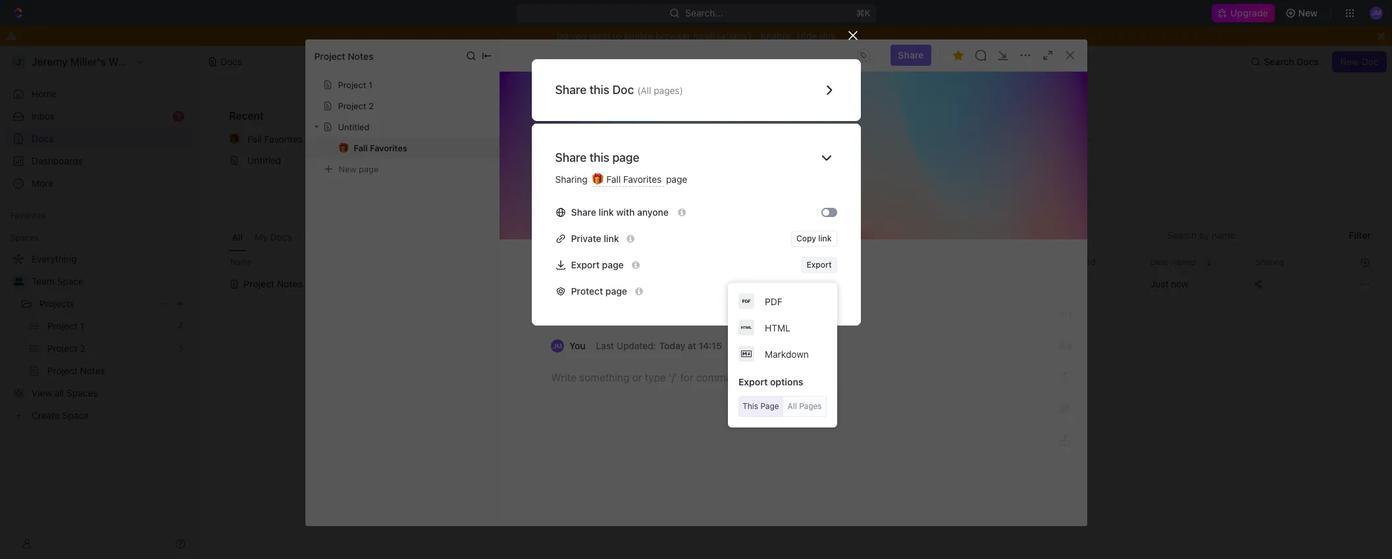 Task type: locate. For each thing, give the bounding box(es) containing it.
by
[[1054, 110, 1066, 122]]

fall
[[247, 134, 262, 145], [1030, 134, 1045, 145], [354, 143, 368, 153], [606, 174, 621, 185], [551, 294, 593, 324]]

1 vertical spatial sharing
[[1256, 257, 1284, 267]]

3 cell from the left
[[1037, 272, 1143, 296]]

date left "updated"
[[1045, 257, 1063, 267]]

0 vertical spatial doc
[[1362, 56, 1379, 67]]

sharing inside row
[[1256, 257, 1284, 267]]

1 vertical spatial this
[[590, 83, 609, 97]]

page for new page
[[359, 164, 379, 174]]

export for export options
[[738, 376, 768, 388]]

0 horizontal spatial export
[[571, 259, 600, 270]]

project notes
[[314, 50, 373, 62], [244, 278, 303, 290]]

untitled for created by me
[[1030, 155, 1064, 166]]

this up sharing 🎁 fall favorites page
[[590, 151, 609, 165]]

1 horizontal spatial 1
[[369, 80, 372, 90]]

1 horizontal spatial date
[[1150, 257, 1168, 267]]

untitled
[[338, 122, 370, 132], [247, 155, 281, 166], [1030, 155, 1064, 166]]

0 vertical spatial all
[[232, 232, 243, 243]]

projects down 'team space'
[[39, 298, 74, 309]]

search docs button
[[1245, 51, 1327, 72]]

1 vertical spatial 1
[[176, 111, 180, 121]]

share link with anyone
[[571, 206, 671, 218]]

0 vertical spatial fall favorites
[[354, 143, 407, 153]]

2 cell from the left
[[885, 272, 1037, 296]]

untitled down recent
[[247, 155, 281, 166]]

just
[[1150, 278, 1169, 290]]

row down the copy
[[213, 251, 1376, 273]]

all inside button
[[232, 232, 243, 243]]

this for share this doc (all pages)
[[590, 83, 609, 97]]

date up just
[[1150, 257, 1168, 267]]

share for share this doc (all pages)
[[555, 83, 587, 97]]

0 vertical spatial sharing
[[555, 174, 588, 185]]

updated
[[1065, 257, 1096, 267]]

notes
[[348, 50, 373, 62], [277, 278, 303, 290]]

2 horizontal spatial untitled
[[1030, 155, 1064, 166]]

0 horizontal spatial 1
[[176, 111, 180, 121]]

cell
[[213, 272, 227, 296], [885, 272, 1037, 296], [1037, 272, 1143, 296]]

doc
[[1362, 56, 1379, 67], [612, 83, 634, 97]]

dashboards
[[32, 155, 83, 167]]

0 horizontal spatial notes
[[277, 278, 303, 290]]

0 horizontal spatial •
[[305, 134, 309, 144]]

share for share this page
[[555, 151, 587, 165]]

browser
[[655, 30, 691, 41]]

project down name
[[244, 278, 275, 290]]

created
[[1012, 110, 1052, 122]]

this right hide
[[819, 30, 836, 41]]

0 horizontal spatial untitled
[[247, 155, 281, 166]]

•
[[305, 134, 309, 144], [1088, 134, 1092, 144]]

0 horizontal spatial project notes
[[244, 278, 303, 290]]

favorites
[[620, 110, 666, 122], [264, 134, 303, 145], [1047, 134, 1085, 145], [370, 143, 407, 153], [623, 174, 662, 185], [11, 211, 45, 220], [598, 294, 710, 324]]

fall favorites up new page
[[354, 143, 407, 153]]

link right private
[[604, 233, 619, 244]]

0 horizontal spatial doc
[[612, 83, 634, 97]]

tree
[[5, 249, 191, 426]]

1 horizontal spatial doc
[[1362, 56, 1379, 67]]

project
[[314, 50, 345, 62], [338, 80, 366, 90], [338, 101, 366, 111], [244, 278, 275, 290]]

comment
[[585, 277, 625, 288]]

1 vertical spatial new
[[1340, 56, 1359, 67]]

fall down created
[[1030, 134, 1045, 145]]

sharing 🎁 fall favorites page
[[555, 174, 687, 185]]

sidebar navigation
[[0, 46, 197, 559]]

1
[[369, 80, 372, 90], [176, 111, 180, 121]]

fall down share this page at the top of the page
[[606, 174, 621, 185]]

docs down inbox
[[32, 133, 54, 144]]

2 fall favorites • from the left
[[1030, 134, 1092, 145]]

untitled link for created by me
[[1007, 150, 1365, 171]]

export for export page
[[571, 259, 600, 270]]

fall down recent
[[247, 134, 262, 145]]

favorites inside button
[[11, 211, 45, 220]]

page up anyone
[[666, 174, 687, 185]]

Search by name... text field
[[1167, 226, 1333, 245]]

do
[[556, 30, 569, 41]]

row
[[213, 251, 1376, 273], [213, 271, 1376, 297]]

tree containing team space
[[5, 249, 191, 426]]

row up "html"
[[213, 271, 1376, 297]]

projects inside tree
[[39, 298, 74, 309]]

team space
[[32, 276, 84, 287]]

to
[[613, 30, 622, 41]]

export for export
[[807, 260, 832, 270]]

private link
[[571, 233, 619, 244]]

1 horizontal spatial fall favorites •
[[1030, 134, 1092, 145]]

this
[[819, 30, 836, 41], [590, 83, 609, 97], [590, 151, 609, 165]]

untitled down created by me
[[1030, 155, 1064, 166]]

options
[[770, 376, 803, 388]]

1 inside sidebar navigation
[[176, 111, 180, 121]]

2 horizontal spatial new
[[1340, 56, 1359, 67]]

projects up pdf
[[774, 278, 809, 290]]

2 untitled link from the left
[[1007, 150, 1365, 171]]

🎁 down created
[[1012, 134, 1022, 144]]

fall favorites down comment
[[551, 294, 710, 324]]

🎁
[[229, 134, 240, 144], [1012, 134, 1022, 144], [591, 174, 603, 185]]

new doc
[[1340, 56, 1379, 67]]

updated:
[[617, 340, 656, 351]]

tree inside sidebar navigation
[[5, 249, 191, 426]]

untitled down project 2
[[338, 122, 370, 132]]

1 vertical spatial project notes
[[244, 278, 303, 290]]

1 horizontal spatial fall favorites
[[551, 294, 710, 324]]

link for share
[[599, 206, 614, 218]]

1 horizontal spatial column header
[[885, 251, 1037, 273]]

project notes button
[[229, 271, 745, 297]]

0 horizontal spatial all
[[232, 232, 243, 243]]

0 horizontal spatial fall favorites
[[354, 143, 407, 153]]

new right search docs
[[1340, 56, 1359, 67]]

docs inside sidebar navigation
[[32, 133, 54, 144]]

share
[[898, 49, 924, 61], [555, 83, 587, 97], [555, 151, 587, 165], [571, 206, 596, 218]]

1 row from the top
[[213, 251, 1376, 273]]

project 2
[[338, 101, 374, 111]]

2 date from the left
[[1150, 257, 1168, 267]]

0 vertical spatial new
[[1298, 7, 1318, 18]]

pages
[[799, 401, 822, 411]]

1 date from the left
[[1045, 257, 1063, 267]]

all
[[232, 232, 243, 243], [788, 401, 797, 411]]

2 vertical spatial new
[[339, 164, 356, 174]]

notes up project 1
[[348, 50, 373, 62]]

last
[[596, 340, 614, 351]]

0 horizontal spatial new
[[339, 164, 356, 174]]

fall favorites
[[354, 143, 407, 153], [551, 294, 710, 324]]

1 horizontal spatial sharing
[[1256, 257, 1284, 267]]

page
[[612, 151, 639, 165], [359, 164, 379, 174], [666, 174, 687, 185], [602, 259, 624, 270], [605, 285, 627, 297]]

at
[[688, 340, 696, 351]]

notes down my docs 'button'
[[277, 278, 303, 290]]

1 • from the left
[[305, 134, 309, 144]]

0 vertical spatial projects
[[774, 278, 809, 290]]

tab list
[[228, 225, 543, 251]]

sharing down share this page at the top of the page
[[555, 174, 588, 185]]

docs link
[[5, 128, 191, 149]]

0 horizontal spatial sharing
[[555, 174, 588, 185]]

name
[[230, 257, 252, 267]]

link
[[599, 206, 614, 218], [604, 233, 619, 244], [818, 233, 832, 243]]

page for export page
[[602, 259, 624, 270]]

2 row from the top
[[213, 271, 1376, 297]]

🎁 for recent
[[229, 134, 240, 144]]

1 horizontal spatial all
[[788, 401, 797, 411]]

new for new page
[[339, 164, 356, 174]]

export up add comment
[[571, 259, 600, 270]]

project up project 2
[[338, 80, 366, 90]]

all left my
[[232, 232, 243, 243]]

1 untitled link from the left
[[224, 150, 582, 171]]

fall favorites • for recent
[[247, 134, 309, 145]]

this left (all
[[590, 83, 609, 97]]

1 column header from the left
[[213, 251, 227, 273]]

want
[[589, 30, 610, 41]]

1 vertical spatial notes
[[277, 278, 303, 290]]

link right the copy
[[818, 233, 832, 243]]

shared button
[[301, 225, 338, 251]]

1 horizontal spatial untitled link
[[1007, 150, 1365, 171]]

project left 2
[[338, 101, 366, 111]]

0 horizontal spatial date
[[1045, 257, 1063, 267]]

1 vertical spatial all
[[788, 401, 797, 411]]

my docs
[[255, 232, 292, 243]]

export down copy link
[[807, 260, 832, 270]]

page down 2
[[359, 164, 379, 174]]

fall favorites • down recent
[[247, 134, 309, 145]]

0 horizontal spatial projects
[[39, 298, 74, 309]]

new
[[1298, 7, 1318, 18], [1340, 56, 1359, 67], [339, 164, 356, 174]]

project notes down name
[[244, 278, 303, 290]]

2 horizontal spatial 🎁
[[1012, 134, 1022, 144]]

all left pages
[[788, 401, 797, 411]]

0 vertical spatial notes
[[348, 50, 373, 62]]

fall up new page
[[354, 143, 368, 153]]

link for private
[[604, 233, 619, 244]]

1 horizontal spatial export
[[738, 376, 768, 388]]

1 horizontal spatial new
[[1298, 7, 1318, 18]]

🎁 down share this page at the top of the page
[[591, 174, 603, 185]]

new doc button
[[1332, 51, 1387, 72]]

fall favorites • down 'by'
[[1030, 134, 1092, 145]]

project up project 1
[[314, 50, 345, 62]]

link left with
[[599, 206, 614, 218]]

untitled link
[[224, 150, 582, 171], [1007, 150, 1365, 171]]

1 horizontal spatial projects
[[774, 278, 809, 290]]

docs
[[220, 56, 242, 67], [1297, 56, 1319, 67], [32, 133, 54, 144], [270, 232, 292, 243]]

last updated: today at 14:15
[[596, 340, 722, 351]]

0 horizontal spatial 🎁
[[229, 134, 240, 144]]

1 vertical spatial doc
[[612, 83, 634, 97]]

1 horizontal spatial project notes
[[314, 50, 373, 62]]

0 horizontal spatial fall favorites •
[[247, 134, 309, 145]]

project notes up project 1
[[314, 50, 373, 62]]

column header
[[213, 251, 227, 273], [885, 251, 1037, 273]]

table
[[213, 251, 1376, 297]]

notifications?
[[693, 30, 752, 41]]

2 • from the left
[[1088, 134, 1092, 144]]

new down project 2
[[339, 164, 356, 174]]

new page
[[339, 164, 379, 174]]

user group image
[[13, 278, 23, 286]]

all for all
[[232, 232, 243, 243]]

page up comment
[[602, 259, 624, 270]]

row containing project notes
[[213, 271, 1376, 297]]

1 vertical spatial projects
[[39, 298, 74, 309]]

2 vertical spatial this
[[590, 151, 609, 165]]

docs right my
[[270, 232, 292, 243]]

space
[[57, 276, 84, 287]]

doc inside button
[[1362, 56, 1379, 67]]

new up search docs
[[1298, 7, 1318, 18]]

1 horizontal spatial •
[[1088, 134, 1092, 144]]

page right protect
[[605, 285, 627, 297]]

export up this
[[738, 376, 768, 388]]

untitled for recent
[[247, 155, 281, 166]]

0 horizontal spatial column header
[[213, 251, 227, 273]]

html
[[765, 322, 790, 333]]

2 horizontal spatial export
[[807, 260, 832, 270]]

export inside dropdown button
[[807, 260, 832, 270]]

0 horizontal spatial untitled link
[[224, 150, 582, 171]]

new for new doc
[[1340, 56, 1359, 67]]

🎁 down recent
[[229, 134, 240, 144]]

docs right search
[[1297, 56, 1319, 67]]

projects inside row
[[774, 278, 809, 290]]

projects
[[774, 278, 809, 290], [39, 298, 74, 309]]

private
[[571, 233, 601, 244]]

1 fall favorites • from the left
[[247, 134, 309, 145]]

fall favorites •
[[247, 134, 309, 145], [1030, 134, 1092, 145]]

sharing for sharing 🎁 fall favorites page
[[555, 174, 588, 185]]

sharing down search by name... "text field"
[[1256, 257, 1284, 267]]



Task type: vqa. For each thing, say whether or not it's contained in the screenshot.
S Space / on the left top
no



Task type: describe. For each thing, give the bounding box(es) containing it.
created by me
[[1012, 110, 1084, 122]]

1 cell from the left
[[213, 272, 227, 296]]

shared
[[304, 232, 335, 243]]

date for date updated
[[1045, 257, 1063, 267]]

notes inside button
[[277, 278, 303, 290]]

archived button
[[498, 225, 543, 251]]

dashboards link
[[5, 151, 191, 172]]

pdf
[[765, 296, 782, 307]]

me
[[1069, 110, 1084, 122]]

this page
[[742, 401, 779, 411]]

my
[[255, 232, 268, 243]]

2 column header from the left
[[885, 251, 1037, 273]]

do you want to enable browser notifications? enable hide this
[[556, 30, 836, 41]]

recent
[[229, 110, 264, 122]]

0 vertical spatial this
[[819, 30, 836, 41]]

pages)
[[654, 85, 683, 96]]

upgrade link
[[1212, 4, 1275, 22]]

docs up recent
[[220, 56, 242, 67]]

0 vertical spatial 1
[[369, 80, 372, 90]]

project 1
[[338, 80, 372, 90]]

protect page
[[571, 285, 627, 297]]

search docs
[[1264, 56, 1319, 67]]

docs inside button
[[1297, 56, 1319, 67]]

enable
[[761, 30, 790, 41]]

protect
[[571, 285, 603, 297]]

add comment
[[565, 277, 625, 288]]

tab list containing all
[[228, 225, 543, 251]]

copy
[[796, 233, 816, 243]]

14:15
[[699, 340, 722, 351]]

share for share link with anyone
[[571, 206, 596, 218]]

home link
[[5, 84, 191, 105]]

table containing project notes
[[213, 251, 1376, 297]]

new button
[[1280, 3, 1326, 24]]

search
[[1264, 56, 1294, 67]]

fall down add
[[551, 294, 593, 324]]

1 vertical spatial fall favorites
[[551, 294, 710, 324]]

docs inside 'button'
[[270, 232, 292, 243]]

1 horizontal spatial 🎁
[[591, 174, 603, 185]]

date updated
[[1045, 257, 1096, 267]]

export button
[[801, 257, 837, 273]]

🎁 for created by me
[[1012, 134, 1022, 144]]

hide
[[797, 30, 817, 41]]

team space link
[[32, 271, 188, 292]]

page
[[760, 401, 779, 411]]

page for protect page
[[605, 285, 627, 297]]

• for recent
[[305, 134, 309, 144]]

row containing name
[[213, 251, 1376, 273]]

share this doc (all pages)
[[555, 83, 683, 97]]

1 horizontal spatial untitled
[[338, 122, 370, 132]]

all pages
[[788, 401, 822, 411]]

sharing for sharing
[[1256, 257, 1284, 267]]

my docs button
[[251, 225, 296, 251]]

inbox
[[32, 111, 55, 122]]

projects link
[[39, 294, 154, 315]]

add
[[565, 277, 582, 288]]

enable
[[624, 30, 653, 41]]

page up sharing 🎁 fall favorites page
[[612, 151, 639, 165]]

this for share this page
[[590, 151, 609, 165]]

export options
[[738, 376, 803, 388]]

you
[[571, 30, 587, 41]]

date viewed
[[1150, 257, 1196, 267]]

upgrade
[[1230, 7, 1268, 18]]

archived
[[501, 232, 540, 243]]

date for date viewed
[[1150, 257, 1168, 267]]

project inside project notes button
[[244, 278, 275, 290]]

untitled link for recent
[[224, 150, 582, 171]]

• for created by me
[[1088, 134, 1092, 144]]

team
[[32, 276, 55, 287]]

link for copy
[[818, 233, 832, 243]]

⌘k
[[856, 7, 870, 18]]

just now
[[1150, 278, 1189, 290]]

share this page
[[555, 151, 639, 165]]

date viewed button
[[1143, 252, 1216, 272]]

fall favorites • for created by me
[[1030, 134, 1092, 145]]

copy link
[[796, 233, 832, 243]]

spaces
[[11, 233, 38, 243]]

new for new
[[1298, 7, 1318, 18]]

viewed
[[1170, 257, 1196, 267]]

this
[[742, 401, 758, 411]]

all button
[[228, 225, 246, 251]]

1 horizontal spatial notes
[[348, 50, 373, 62]]

2
[[369, 101, 374, 111]]

anyone
[[637, 206, 669, 218]]

date updated button
[[1037, 252, 1104, 272]]

with
[[616, 206, 635, 218]]

export page
[[571, 259, 624, 270]]

all for all pages
[[788, 401, 797, 411]]

favorites button
[[5, 208, 51, 224]]

now
[[1171, 278, 1189, 290]]

project notes inside project notes button
[[244, 278, 303, 290]]

(all
[[637, 85, 651, 96]]

0 vertical spatial project notes
[[314, 50, 373, 62]]

share for share
[[898, 49, 924, 61]]

home
[[32, 88, 57, 99]]

markdown
[[765, 348, 809, 360]]

today
[[659, 340, 685, 351]]

search...
[[685, 7, 723, 18]]



